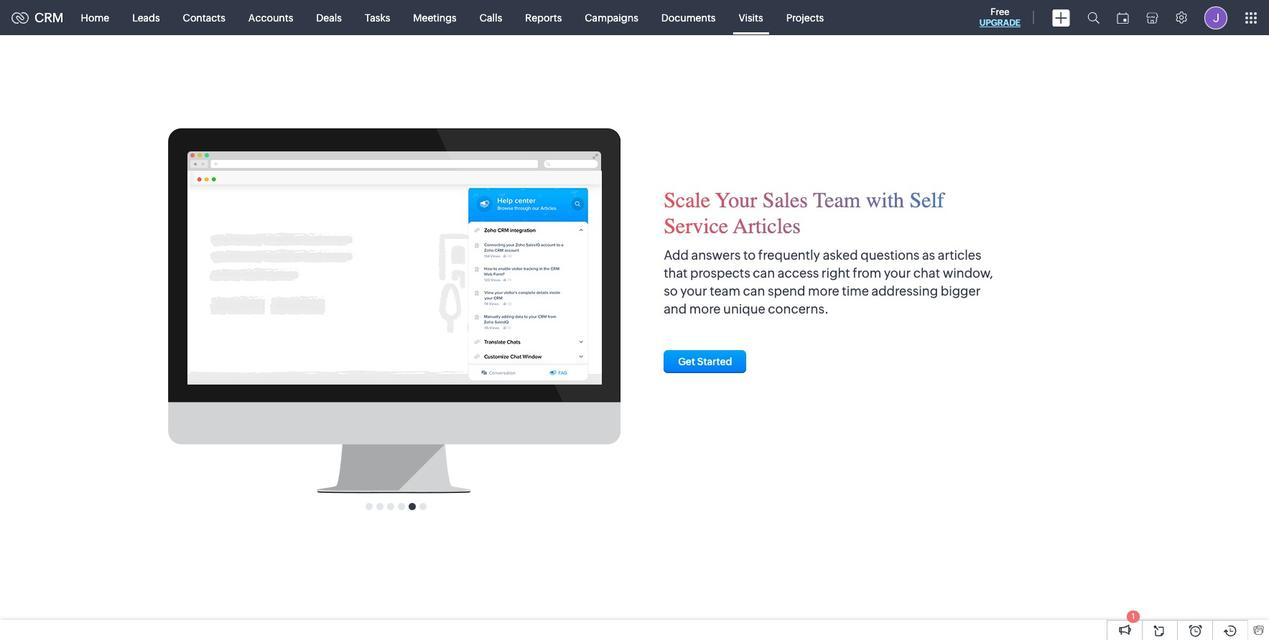 Task type: vqa. For each thing, say whether or not it's contained in the screenshot.
wednesday column header
no



Task type: locate. For each thing, give the bounding box(es) containing it.
can up unique
[[743, 284, 765, 299]]

addressing
[[872, 284, 938, 299]]

free
[[991, 6, 1010, 17]]

scale your sales team with self service articles
[[664, 187, 944, 239]]

that
[[664, 266, 688, 281]]

campaigns link
[[573, 0, 650, 35]]

reports
[[525, 12, 562, 23]]

your down "questions"
[[884, 266, 911, 281]]

can down to
[[753, 266, 775, 281]]

so
[[664, 284, 678, 299]]

1 horizontal spatial your
[[884, 266, 911, 281]]

deals
[[316, 12, 342, 23]]

frequently
[[758, 248, 820, 263]]

0 horizontal spatial more
[[689, 302, 721, 317]]

asked
[[823, 248, 858, 263]]

your
[[715, 187, 757, 213]]

from
[[853, 266, 881, 281]]

tasks link
[[353, 0, 402, 35]]

chat
[[914, 266, 940, 281]]

1
[[1132, 613, 1135, 621]]

0 vertical spatial more
[[808, 284, 839, 299]]

1 vertical spatial your
[[680, 284, 707, 299]]

deals link
[[305, 0, 353, 35]]

concerns.
[[768, 302, 829, 317]]

search element
[[1079, 0, 1108, 35]]

visits
[[739, 12, 763, 23]]

add answers to frequently asked questions as articles that prospects can access right from your chat window, so your team can spend more time addressing bigger and more unique concerns.
[[664, 248, 993, 317]]

can
[[753, 266, 775, 281], [743, 284, 765, 299]]

self
[[910, 187, 944, 213]]

accounts link
[[237, 0, 305, 35]]

accounts
[[248, 12, 293, 23]]

with
[[866, 187, 904, 213]]

home link
[[69, 0, 121, 35]]

your
[[884, 266, 911, 281], [680, 284, 707, 299]]

logo image
[[11, 12, 29, 23]]

more
[[808, 284, 839, 299], [689, 302, 721, 317]]

documents link
[[650, 0, 727, 35]]

window,
[[943, 266, 993, 281]]

0 vertical spatial can
[[753, 266, 775, 281]]

more down right
[[808, 284, 839, 299]]

more down team on the right top
[[689, 302, 721, 317]]

get started
[[678, 357, 732, 368]]

calls link
[[468, 0, 514, 35]]

1 vertical spatial can
[[743, 284, 765, 299]]

profile element
[[1196, 0, 1236, 35]]

calls
[[480, 12, 502, 23]]

to
[[743, 248, 756, 263]]

get
[[678, 357, 695, 368]]

your right so
[[680, 284, 707, 299]]

right
[[822, 266, 850, 281]]

service
[[664, 213, 728, 239]]

profile image
[[1205, 6, 1228, 29]]

home
[[81, 12, 109, 23]]

as
[[922, 248, 935, 263]]

time
[[842, 284, 869, 299]]

1 vertical spatial more
[[689, 302, 721, 317]]

scale
[[664, 187, 710, 213]]

1 horizontal spatial more
[[808, 284, 839, 299]]

sales
[[763, 187, 808, 213]]



Task type: describe. For each thing, give the bounding box(es) containing it.
projects
[[786, 12, 824, 23]]

access
[[778, 266, 819, 281]]

team
[[710, 284, 740, 299]]

tasks
[[365, 12, 390, 23]]

0 vertical spatial your
[[884, 266, 911, 281]]

search image
[[1087, 11, 1100, 24]]

0 horizontal spatial your
[[680, 284, 707, 299]]

questions
[[861, 248, 920, 263]]

create menu element
[[1044, 0, 1079, 35]]

crm link
[[11, 10, 64, 25]]

meetings link
[[402, 0, 468, 35]]

create menu image
[[1052, 9, 1070, 26]]

calendar image
[[1117, 12, 1129, 23]]

contacts
[[183, 12, 225, 23]]

campaigns
[[585, 12, 638, 23]]

started
[[697, 357, 732, 368]]

reports link
[[514, 0, 573, 35]]

documents
[[661, 12, 716, 23]]

and
[[664, 302, 687, 317]]

leads link
[[121, 0, 171, 35]]

crm
[[34, 10, 64, 25]]

add
[[664, 248, 689, 263]]

prospects
[[690, 266, 750, 281]]

articles
[[938, 248, 982, 263]]

visits link
[[727, 0, 775, 35]]

get started button
[[664, 351, 747, 374]]

upgrade
[[980, 18, 1021, 28]]

unique
[[723, 302, 765, 317]]

meetings
[[413, 12, 457, 23]]

projects link
[[775, 0, 836, 35]]

spend
[[768, 284, 805, 299]]

team
[[813, 187, 861, 213]]

leads
[[132, 12, 160, 23]]

contacts link
[[171, 0, 237, 35]]

free upgrade
[[980, 6, 1021, 28]]

answers
[[691, 248, 741, 263]]

articles
[[733, 213, 801, 239]]

bigger
[[941, 284, 981, 299]]



